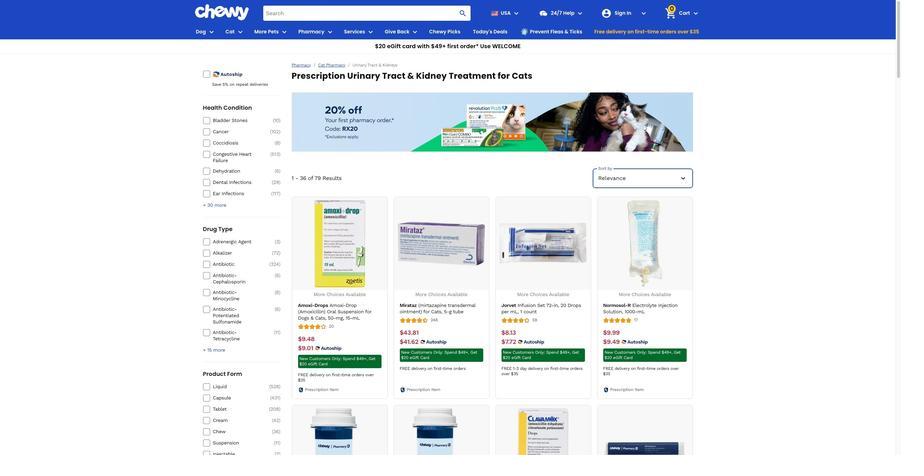 Task type: vqa. For each thing, say whether or not it's contained in the screenshot.
second menu image from left
yes



Task type: describe. For each thing, give the bounding box(es) containing it.
Search text field
[[263, 6, 471, 21]]

amoxi-drop (amoxicillin) oral suspension for dogs & cats, 50-mg, 15-ml image
[[296, 200, 384, 288]]

3 menu image from the left
[[367, 28, 375, 36]]

prescription image for amoxi-drop (amoxicillin) oral suspension for dogs & cats, 50-mg, 15-ml image
[[298, 388, 304, 393]]

furosemide (generic) tablets for dogs & cats, 12.5-mg, 60 tablets image
[[398, 409, 486, 456]]

normosol-r electrolyte injection solution, 1000-ml image
[[602, 200, 689, 288]]

clavamox (amoxicillin / clavulanate potassium) oral suspension for dogs & cats, 15-ml image
[[500, 409, 587, 456]]

account menu image
[[640, 9, 649, 17]]

items image
[[665, 7, 677, 20]]

1 menu image from the left
[[280, 28, 289, 36]]

cart menu image
[[692, 9, 701, 17]]

2 menu image from the left
[[236, 28, 245, 36]]

1 menu image from the left
[[208, 28, 216, 36]]

4 menu image from the left
[[411, 28, 420, 36]]



Task type: locate. For each thing, give the bounding box(es) containing it.
prescription image
[[298, 388, 304, 393], [400, 388, 406, 393]]

prescription image for mirataz (mirtazapine transdermal ointment) for cats, 5-g tube image
[[400, 388, 406, 393]]

None text field
[[400, 329, 419, 337], [604, 329, 620, 337], [400, 338, 419, 346], [298, 345, 314, 353], [400, 329, 419, 337], [604, 329, 620, 337], [400, 338, 419, 346], [298, 345, 314, 353]]

Product search field
[[263, 6, 471, 21]]

2 prescription image from the left
[[400, 388, 406, 393]]

help menu image
[[576, 9, 585, 17]]

submit search image
[[459, 9, 468, 17]]

chewy pharmacy. we contact your vet and ship your pet's meds to you. get twenty percent off your first order. code: rx20 image
[[292, 93, 694, 152]]

0 horizontal spatial menu image
[[208, 28, 216, 36]]

None text field
[[502, 329, 516, 337], [298, 336, 315, 343], [502, 338, 517, 346], [604, 338, 620, 346], [502, 329, 516, 337], [298, 336, 315, 343], [502, 338, 517, 346], [604, 338, 620, 346]]

chewy home image
[[195, 4, 249, 20]]

2 menu image from the left
[[326, 28, 335, 36]]

amoxicillin (generic) capsules for dogs & cats, 500-mg, 30 capsules image
[[296, 409, 384, 456]]

menu image
[[280, 28, 289, 36], [326, 28, 335, 36], [367, 28, 375, 36], [411, 28, 420, 36]]

1 horizontal spatial menu image
[[236, 28, 245, 36]]

mirtazapine compounded transdermal for cats, 1.5-mg/0.1 ml, 3 ml, 2 clicks=0.1-ml image
[[602, 409, 689, 456]]

change region menu image
[[513, 9, 521, 17]]

chewy support image
[[539, 9, 549, 18]]

0 horizontal spatial prescription image
[[298, 388, 304, 393]]

prescription image
[[604, 388, 609, 393]]

jorvet infusion set 72-in, 20 drops per ml, 1 count image
[[500, 200, 587, 288]]

site banner
[[0, 0, 897, 54]]

1 prescription image from the left
[[298, 388, 304, 393]]

menu image
[[208, 28, 216, 36], [236, 28, 245, 36]]

1 horizontal spatial prescription image
[[400, 388, 406, 393]]

mirataz (mirtazapine transdermal ointment) for cats, 5-g tube image
[[398, 200, 486, 288]]



